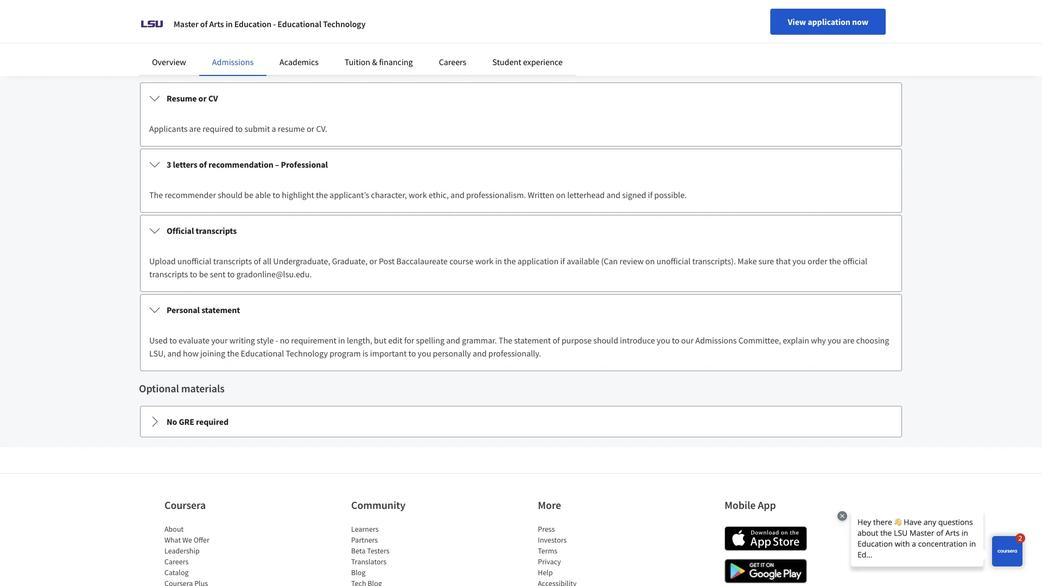 Task type: vqa. For each thing, say whether or not it's contained in the screenshot.
admission.
yes



Task type: locate. For each thing, give the bounding box(es) containing it.
- right education
[[273, 18, 276, 29]]

transcripts
[[196, 225, 237, 236], [213, 256, 252, 267], [149, 269, 188, 280]]

should down recommendation
[[218, 190, 243, 200]]

1 horizontal spatial materials
[[237, 58, 281, 72]]

list for more
[[538, 524, 630, 586]]

0 horizontal spatial list
[[165, 524, 257, 586]]

of inside upload unofficial transcripts of all undergraduate, graduate, or post baccalaureate course work in the application if available (can review on unofficial transcripts). make sure that you order the official transcripts to be sent to gradonline@lsu.edu.
[[254, 256, 261, 267]]

0 horizontal spatial if
[[561, 256, 565, 267]]

work left already
[[547, 11, 565, 22]]

1 horizontal spatial list
[[351, 524, 444, 586]]

list item down translators link
[[351, 578, 444, 586]]

1 vertical spatial application
[[183, 58, 235, 72]]

list containing press
[[538, 524, 630, 586]]

should right purpose
[[594, 335, 618, 346]]

materials up no gre required
[[181, 382, 225, 396]]

1 horizontal spatial unofficial
[[657, 256, 691, 267]]

be inside upload unofficial transcripts of all undergraduate, graduate, or post baccalaureate course work in the application if available (can review on unofficial transcripts). make sure that you order the official transcripts to be sent to gradonline@lsu.edu.
[[199, 269, 208, 280]]

3.00
[[246, 11, 261, 22]]

1 horizontal spatial list item
[[351, 578, 444, 586]]

(or
[[360, 11, 370, 22]]

or left cv.
[[307, 123, 314, 134]]

privacy
[[538, 557, 561, 567]]

1 vertical spatial required
[[196, 416, 229, 427]]

unofficial left transcripts). on the top of the page
[[657, 256, 691, 267]]

completed
[[596, 11, 635, 22]]

0 horizontal spatial gpa
[[192, 11, 207, 22]]

in up program
[[338, 335, 345, 346]]

0 horizontal spatial materials
[[181, 382, 225, 396]]

required
[[203, 123, 234, 134], [196, 416, 229, 427]]

careers link up catalog link
[[165, 557, 189, 567]]

the left final
[[381, 11, 393, 22]]

application
[[808, 16, 851, 27], [183, 58, 235, 72], [518, 256, 559, 267]]

graduate
[[513, 11, 546, 22]]

are inside used to evaluate your writing style - no requirement in length, but edit for spelling and grammar. the statement of purpose should introduce you to our admissions committee, explain why you are choosing lsu, and how joining the educational technology program is important to you personally and professionally.
[[843, 335, 855, 346]]

1 horizontal spatial a
[[870, 11, 874, 22]]

0 horizontal spatial admission.
[[199, 24, 238, 35]]

unofficial up sent
[[177, 256, 212, 267]]

1 horizontal spatial application
[[518, 256, 559, 267]]

the down official transcripts dropdown button at the top
[[504, 256, 516, 267]]

between
[[734, 11, 765, 22]]

transcripts right official
[[196, 225, 237, 236]]

technology down requirement at the bottom of page
[[286, 348, 328, 359]]

1 vertical spatial should
[[594, 335, 618, 346]]

application left now
[[808, 16, 851, 27]]

1 vertical spatial technology
[[286, 348, 328, 359]]

view
[[788, 16, 806, 27]]

1 horizontal spatial on
[[556, 190, 566, 200]]

admissions right our
[[696, 335, 737, 346]]

0 horizontal spatial on
[[262, 11, 272, 22]]

for left any
[[486, 11, 496, 22]]

be left able
[[244, 190, 254, 200]]

1 horizontal spatial or
[[307, 123, 314, 134]]

3 list from the left
[[538, 524, 630, 586]]

transcripts down the upload
[[149, 269, 188, 280]]

admissions link
[[212, 56, 254, 67]]

the up professionally.
[[499, 335, 513, 346]]

investors link
[[538, 535, 567, 545]]

are right applicants
[[189, 123, 201, 134]]

already
[[567, 11, 594, 22]]

0 vertical spatial transcripts
[[196, 225, 237, 236]]

and up 'personally'
[[446, 335, 460, 346]]

1 vertical spatial statement
[[514, 335, 551, 346]]

0 horizontal spatial careers link
[[165, 557, 189, 567]]

education
[[234, 18, 272, 29]]

leadership link
[[165, 546, 200, 556]]

of left arts
[[200, 18, 208, 29]]

be inside the cumulative gpa of at least 3.00 on all undergraduate work (or in the final 60 credit hours) and for any graduate work already completed for regular admission.  gpa between 2.75-3.0 can be reviewed for a probationary admission.
[[812, 11, 821, 22]]

0 vertical spatial the
[[149, 190, 163, 200]]

0 horizontal spatial or
[[199, 93, 207, 104]]

experience
[[523, 56, 563, 67]]

0 vertical spatial careers
[[439, 56, 467, 67]]

official
[[167, 225, 194, 236]]

2 horizontal spatial application
[[808, 16, 851, 27]]

1 vertical spatial be
[[244, 190, 254, 200]]

reviewed
[[823, 11, 856, 22]]

for
[[486, 11, 496, 22], [637, 11, 647, 22], [858, 11, 868, 22], [404, 335, 415, 346]]

on right written
[[556, 190, 566, 200]]

1 horizontal spatial careers
[[439, 56, 467, 67]]

application down official transcripts dropdown button at the top
[[518, 256, 559, 267]]

sure
[[759, 256, 774, 267]]

1 vertical spatial all
[[263, 256, 272, 267]]

1 horizontal spatial gpa
[[717, 11, 732, 22]]

required inside dropdown button
[[196, 416, 229, 427]]

0 vertical spatial statement
[[202, 305, 240, 315]]

in right at
[[226, 18, 233, 29]]

to left our
[[672, 335, 680, 346]]

gpa left arts
[[192, 11, 207, 22]]

0 vertical spatial careers link
[[439, 56, 467, 67]]

be left sent
[[199, 269, 208, 280]]

1 vertical spatial careers link
[[165, 557, 189, 567]]

student
[[493, 56, 522, 67]]

1 list item from the left
[[165, 578, 257, 586]]

baccalaureate
[[397, 256, 448, 267]]

if left available
[[561, 256, 565, 267]]

about what we offer leadership careers catalog
[[165, 525, 209, 578]]

admissions
[[212, 56, 254, 67], [696, 335, 737, 346]]

- left the "no" at left
[[276, 335, 278, 346]]

2 vertical spatial be
[[199, 269, 208, 280]]

3 list item from the left
[[538, 578, 630, 586]]

on right review
[[646, 256, 655, 267]]

0 horizontal spatial list item
[[165, 578, 257, 586]]

list for community
[[351, 524, 444, 586]]

cumulative
[[149, 11, 191, 22]]

student experience link
[[493, 56, 563, 67]]

cumulative gpa of at least 3.00 on all undergraduate work (or in the final 60 credit hours) and for any graduate work already completed for regular admission.  gpa between 2.75-3.0 can be reviewed for a probationary admission.
[[149, 11, 874, 35]]

mobile
[[725, 499, 756, 512]]

on
[[262, 11, 272, 22], [556, 190, 566, 200], [646, 256, 655, 267]]

a right now
[[870, 11, 874, 22]]

get it on google play image
[[725, 559, 807, 584]]

in inside the cumulative gpa of at least 3.00 on all undergraduate work (or in the final 60 credit hours) and for any graduate work already completed for regular admission.  gpa between 2.75-3.0 can be reviewed for a probationary admission.
[[372, 11, 379, 22]]

required down cv
[[203, 123, 234, 134]]

the
[[381, 11, 393, 22], [316, 190, 328, 200], [504, 256, 516, 267], [829, 256, 841, 267], [227, 348, 239, 359]]

arts
[[209, 18, 224, 29]]

purpose
[[562, 335, 592, 346]]

1 vertical spatial or
[[307, 123, 314, 134]]

1 vertical spatial admissions
[[696, 335, 737, 346]]

personal
[[167, 305, 200, 315]]

1 horizontal spatial the
[[499, 335, 513, 346]]

list
[[165, 524, 257, 586], [351, 524, 444, 586], [538, 524, 630, 586]]

all inside upload unofficial transcripts of all undergraduate, graduate, or post baccalaureate course work in the application if available (can review on unofficial transcripts). make sure that you order the official transcripts to be sent to gradonline@lsu.edu.
[[263, 256, 272, 267]]

0 vertical spatial required
[[203, 123, 234, 134]]

course
[[450, 256, 474, 267]]

learners
[[351, 525, 379, 534]]

2 vertical spatial on
[[646, 256, 655, 267]]

transcripts inside dropdown button
[[196, 225, 237, 236]]

or for or
[[307, 123, 314, 134]]

2 gpa from the left
[[717, 11, 732, 22]]

0 vertical spatial a
[[870, 11, 874, 22]]

admission. right regular at right top
[[676, 11, 716, 22]]

and left signed
[[607, 190, 621, 200]]

learners partners beta testers translators blog
[[351, 525, 390, 578]]

2 horizontal spatial on
[[646, 256, 655, 267]]

to left submit
[[235, 123, 243, 134]]

application up cv
[[183, 58, 235, 72]]

2 vertical spatial or
[[369, 256, 377, 267]]

0 horizontal spatial all
[[263, 256, 272, 267]]

1 vertical spatial the
[[499, 335, 513, 346]]

of inside the cumulative gpa of at least 3.00 on all undergraduate work (or in the final 60 credit hours) and for any graduate work already completed for regular admission.  gpa between 2.75-3.0 can be reviewed for a probationary admission.
[[209, 11, 216, 22]]

of left purpose
[[553, 335, 560, 346]]

1 horizontal spatial be
[[244, 190, 254, 200]]

1 list from the left
[[165, 524, 257, 586]]

catalog
[[165, 568, 189, 578]]

0 horizontal spatial be
[[199, 269, 208, 280]]

personal statement button
[[141, 295, 902, 325]]

list containing learners
[[351, 524, 444, 586]]

1 horizontal spatial admission.
[[676, 11, 716, 22]]

letterhead
[[568, 190, 605, 200]]

on right 3.00
[[262, 11, 272, 22]]

- inside used to evaluate your writing style - no requirement in length, but edit for spelling and grammar. the statement of purpose should introduce you to our admissions committee, explain why you are choosing lsu, and how joining the educational technology program is important to you personally and professionally.
[[276, 335, 278, 346]]

what we offer link
[[165, 535, 209, 545]]

should inside used to evaluate your writing style - no requirement in length, but edit for spelling and grammar. the statement of purpose should introduce you to our admissions committee, explain why you are choosing lsu, and how joining the educational technology program is important to you personally and professionally.
[[594, 335, 618, 346]]

gpa left between
[[717, 11, 732, 22]]

learners link
[[351, 525, 379, 534]]

official transcripts
[[167, 225, 237, 236]]

on inside upload unofficial transcripts of all undergraduate, graduate, or post baccalaureate course work in the application if available (can review on unofficial transcripts). make sure that you order the official transcripts to be sent to gradonline@lsu.edu.
[[646, 256, 655, 267]]

2 horizontal spatial be
[[812, 11, 821, 22]]

all right 3.00
[[274, 11, 282, 22]]

all inside the cumulative gpa of at least 3.00 on all undergraduate work (or in the final 60 credit hours) and for any graduate work already completed for regular admission.  gpa between 2.75-3.0 can be reviewed for a probationary admission.
[[274, 11, 282, 22]]

a inside the cumulative gpa of at least 3.00 on all undergraduate work (or in the final 60 credit hours) and for any graduate work already completed for regular admission.  gpa between 2.75-3.0 can be reviewed for a probationary admission.
[[870, 11, 874, 22]]

no gre required button
[[141, 407, 902, 437]]

materials down education
[[237, 58, 281, 72]]

evaluate
[[179, 335, 210, 346]]

list item down catalog link
[[165, 578, 257, 586]]

1 horizontal spatial are
[[843, 335, 855, 346]]

no
[[167, 416, 177, 427]]

or left cv
[[199, 93, 207, 104]]

work right course
[[475, 256, 494, 267]]

1 gpa from the left
[[192, 11, 207, 22]]

view application now
[[788, 16, 869, 27]]

of right "letters"
[[199, 159, 207, 170]]

the inside used to evaluate your writing style - no requirement in length, but edit for spelling and grammar. the statement of purpose should introduce you to our admissions committee, explain why you are choosing lsu, and how joining the educational technology program is important to you personally and professionally.
[[499, 335, 513, 346]]

0 vertical spatial on
[[262, 11, 272, 22]]

2 vertical spatial application
[[518, 256, 559, 267]]

resume
[[167, 93, 197, 104]]

community
[[351, 499, 406, 512]]

2 horizontal spatial list
[[538, 524, 630, 586]]

in right course
[[495, 256, 502, 267]]

the inside the cumulative gpa of at least 3.00 on all undergraduate work (or in the final 60 credit hours) and for any graduate work already completed for regular admission.  gpa between 2.75-3.0 can be reviewed for a probationary admission.
[[381, 11, 393, 22]]

0 horizontal spatial careers
[[165, 557, 189, 567]]

in right (or
[[372, 11, 379, 22]]

student experience
[[493, 56, 563, 67]]

educational up academics
[[278, 18, 322, 29]]

1 horizontal spatial should
[[594, 335, 618, 346]]

0 vertical spatial all
[[274, 11, 282, 22]]

to right used
[[169, 335, 177, 346]]

1 vertical spatial are
[[843, 335, 855, 346]]

you right why
[[828, 335, 842, 346]]

a right submit
[[272, 123, 276, 134]]

application for view
[[808, 16, 851, 27]]

0 horizontal spatial are
[[189, 123, 201, 134]]

0 horizontal spatial should
[[218, 190, 243, 200]]

3.0
[[785, 11, 796, 22]]

professional
[[281, 159, 328, 170]]

or inside upload unofficial transcripts of all undergraduate, graduate, or post baccalaureate course work in the application if available (can review on unofficial transcripts). make sure that you order the official transcripts to be sent to gradonline@lsu.edu.
[[369, 256, 377, 267]]

recommendation
[[208, 159, 274, 170]]

1 horizontal spatial if
[[648, 190, 653, 200]]

0 vertical spatial be
[[812, 11, 821, 22]]

of up the gradonline@lsu.edu.
[[254, 256, 261, 267]]

gpa
[[192, 11, 207, 22], [717, 11, 732, 22]]

0 horizontal spatial statement
[[202, 305, 240, 315]]

about link
[[165, 525, 184, 534]]

master
[[174, 18, 199, 29]]

admission.
[[676, 11, 716, 22], [199, 24, 238, 35]]

2 vertical spatial transcripts
[[149, 269, 188, 280]]

careers link down hours)
[[439, 56, 467, 67]]

1 vertical spatial if
[[561, 256, 565, 267]]

1 horizontal spatial admissions
[[696, 335, 737, 346]]

applicants
[[149, 123, 188, 134]]

available
[[567, 256, 600, 267]]

0 vertical spatial if
[[648, 190, 653, 200]]

2 horizontal spatial list item
[[538, 578, 630, 586]]

list item for more
[[538, 578, 630, 586]]

statement up professionally.
[[514, 335, 551, 346]]

work left ethic,
[[409, 190, 427, 200]]

0 vertical spatial application
[[808, 16, 851, 27]]

statement up your
[[202, 305, 240, 315]]

are left the choosing
[[843, 335, 855, 346]]

1 vertical spatial a
[[272, 123, 276, 134]]

1 horizontal spatial all
[[274, 11, 282, 22]]

transcripts up sent
[[213, 256, 252, 267]]

in
[[372, 11, 379, 22], [226, 18, 233, 29], [495, 256, 502, 267], [338, 335, 345, 346]]

the recommender should be able to highlight the applicant's character, work ethic, and professionalism. written on letterhead and signed if possible.
[[149, 190, 687, 200]]

be right "can"
[[812, 11, 821, 22]]

optional
[[139, 382, 179, 396]]

required right gre
[[196, 416, 229, 427]]

2 list item from the left
[[351, 578, 444, 586]]

are
[[189, 123, 201, 134], [843, 335, 855, 346]]

1 vertical spatial educational
[[241, 348, 284, 359]]

privacy link
[[538, 557, 561, 567]]

all up the gradonline@lsu.edu.
[[263, 256, 272, 267]]

admission. down at
[[199, 24, 238, 35]]

if right signed
[[648, 190, 653, 200]]

0 vertical spatial admissions
[[212, 56, 254, 67]]

for right edit
[[404, 335, 415, 346]]

order
[[808, 256, 828, 267]]

master of arts in education - educational technology
[[174, 18, 366, 29]]

0 vertical spatial or
[[199, 93, 207, 104]]

official transcripts button
[[141, 216, 902, 246]]

careers
[[439, 56, 467, 67], [165, 557, 189, 567]]

2 list from the left
[[351, 524, 444, 586]]

and right hours)
[[470, 11, 484, 22]]

you right that in the top of the page
[[793, 256, 806, 267]]

1 vertical spatial admission.
[[199, 24, 238, 35]]

technology up tuition
[[323, 18, 366, 29]]

0 horizontal spatial unofficial
[[177, 256, 212, 267]]

2 horizontal spatial or
[[369, 256, 377, 267]]

0 horizontal spatial application
[[183, 58, 235, 72]]

0 vertical spatial educational
[[278, 18, 322, 29]]

careers up catalog link
[[165, 557, 189, 567]]

but
[[374, 335, 387, 346]]

of left at
[[209, 11, 216, 22]]

of inside used to evaluate your writing style - no requirement in length, but edit for spelling and grammar. the statement of purpose should introduce you to our admissions committee, explain why you are choosing lsu, and how joining the educational technology program is important to you personally and professionally.
[[553, 335, 560, 346]]

educational down the style
[[241, 348, 284, 359]]

required for are
[[203, 123, 234, 134]]

final
[[394, 11, 410, 22]]

statement inside dropdown button
[[202, 305, 240, 315]]

or left "post"
[[369, 256, 377, 267]]

list item down the help link
[[538, 578, 630, 586]]

cv.
[[316, 123, 327, 134]]

-
[[273, 18, 276, 29], [276, 335, 278, 346]]

list item
[[165, 578, 257, 586], [351, 578, 444, 586], [538, 578, 630, 586]]

1 vertical spatial transcripts
[[213, 256, 252, 267]]

the left recommender
[[149, 190, 163, 200]]

application inside button
[[808, 16, 851, 27]]

the right order
[[829, 256, 841, 267]]

be
[[812, 11, 821, 22], [244, 190, 254, 200], [199, 269, 208, 280]]

0 horizontal spatial admissions
[[212, 56, 254, 67]]

if
[[648, 190, 653, 200], [561, 256, 565, 267]]

list containing about
[[165, 524, 257, 586]]

careers down hours)
[[439, 56, 467, 67]]

your
[[211, 335, 228, 346]]

1 horizontal spatial statement
[[514, 335, 551, 346]]

1 vertical spatial -
[[276, 335, 278, 346]]

choosing
[[857, 335, 890, 346]]

for right reviewed
[[858, 11, 868, 22]]

review
[[620, 256, 644, 267]]

writing
[[230, 335, 255, 346]]

joining
[[200, 348, 225, 359]]

1 vertical spatial materials
[[181, 382, 225, 396]]

for left regular at right top
[[637, 11, 647, 22]]

professionally.
[[489, 348, 541, 359]]

the down writing
[[227, 348, 239, 359]]

admissions down arts
[[212, 56, 254, 67]]

application for required
[[183, 58, 235, 72]]

1 vertical spatial careers
[[165, 557, 189, 567]]



Task type: describe. For each thing, give the bounding box(es) containing it.
of inside dropdown button
[[199, 159, 207, 170]]

least
[[227, 11, 244, 22]]

(can
[[601, 256, 618, 267]]

written
[[528, 190, 555, 200]]

financing
[[379, 56, 413, 67]]

you left our
[[657, 335, 671, 346]]

submit
[[245, 123, 270, 134]]

0 vertical spatial -
[[273, 18, 276, 29]]

to right important
[[409, 348, 416, 359]]

2.75-
[[767, 11, 785, 22]]

regular
[[648, 11, 674, 22]]

credit
[[423, 11, 444, 22]]

1 horizontal spatial careers link
[[439, 56, 467, 67]]

offer
[[194, 535, 209, 545]]

to right able
[[273, 190, 280, 200]]

the inside used to evaluate your writing style - no requirement in length, but edit for spelling and grammar. the statement of purpose should introduce you to our admissions committee, explain why you are choosing lsu, and how joining the educational technology program is important to you personally and professionally.
[[227, 348, 239, 359]]

0 horizontal spatial a
[[272, 123, 276, 134]]

grammar.
[[462, 335, 497, 346]]

statement inside used to evaluate your writing style - no requirement in length, but edit for spelling and grammar. the statement of purpose should introduce you to our admissions committee, explain why you are choosing lsu, and how joining the educational technology program is important to you personally and professionally.
[[514, 335, 551, 346]]

0 vertical spatial admission.
[[676, 11, 716, 22]]

admissions inside used to evaluate your writing style - no requirement in length, but edit for spelling and grammar. the statement of purpose should introduce you to our admissions committee, explain why you are choosing lsu, and how joining the educational technology program is important to you personally and professionally.
[[696, 335, 737, 346]]

explain
[[783, 335, 810, 346]]

if inside upload unofficial transcripts of all undergraduate, graduate, or post baccalaureate course work in the application if available (can review on unofficial transcripts). make sure that you order the official transcripts to be sent to gradonline@lsu.edu.
[[561, 256, 565, 267]]

–
[[275, 159, 279, 170]]

for inside used to evaluate your writing style - no requirement in length, but edit for spelling and grammar. the statement of purpose should introduce you to our admissions committee, explain why you are choosing lsu, and how joining the educational technology program is important to you personally and professionally.
[[404, 335, 415, 346]]

spelling
[[416, 335, 445, 346]]

required
[[139, 58, 181, 72]]

undergraduate,
[[273, 256, 330, 267]]

required for gre
[[196, 416, 229, 427]]

and down grammar.
[[473, 348, 487, 359]]

any
[[498, 11, 511, 22]]

to right sent
[[227, 269, 235, 280]]

press link
[[538, 525, 555, 534]]

length,
[[347, 335, 372, 346]]

0 vertical spatial are
[[189, 123, 201, 134]]

personally
[[433, 348, 471, 359]]

no gre required
[[167, 416, 229, 427]]

3 letters of recommendation – professional
[[167, 159, 328, 170]]

0 vertical spatial materials
[[237, 58, 281, 72]]

cv
[[208, 93, 218, 104]]

help
[[538, 568, 553, 578]]

download on the app store image
[[725, 527, 807, 551]]

to left sent
[[190, 269, 197, 280]]

the right highlight
[[316, 190, 328, 200]]

view application now button
[[771, 9, 886, 35]]

at
[[218, 11, 225, 22]]

able
[[255, 190, 271, 200]]

signed
[[622, 190, 646, 200]]

academics link
[[280, 56, 319, 67]]

in inside upload unofficial transcripts of all undergraduate, graduate, or post baccalaureate course work in the application if available (can review on unofficial transcripts). make sure that you order the official transcripts to be sent to gradonline@lsu.edu.
[[495, 256, 502, 267]]

mobile app
[[725, 499, 776, 512]]

catalog link
[[165, 568, 189, 578]]

committee,
[[739, 335, 781, 346]]

blog
[[351, 568, 366, 578]]

edit
[[388, 335, 403, 346]]

introduce
[[620, 335, 655, 346]]

on inside the cumulative gpa of at least 3.00 on all undergraduate work (or in the final 60 credit hours) and for any graduate work already completed for regular admission.  gpa between 2.75-3.0 can be reviewed for a probationary admission.
[[262, 11, 272, 22]]

possible.
[[655, 190, 687, 200]]

used
[[149, 335, 168, 346]]

app
[[758, 499, 776, 512]]

testers
[[367, 546, 390, 556]]

optional materials
[[139, 382, 225, 396]]

terms link
[[538, 546, 558, 556]]

1 unofficial from the left
[[177, 256, 212, 267]]

requirement
[[291, 335, 337, 346]]

used to evaluate your writing style - no requirement in length, but edit for spelling and grammar. the statement of purpose should introduce you to our admissions committee, explain why you are choosing lsu, and how joining the educational technology program is important to you personally and professionally.
[[149, 335, 890, 359]]

gre
[[179, 416, 194, 427]]

professionalism.
[[466, 190, 526, 200]]

you down 'spelling'
[[418, 348, 431, 359]]

personal statement
[[167, 305, 240, 315]]

recommender
[[165, 190, 216, 200]]

beta testers link
[[351, 546, 390, 556]]

about
[[165, 525, 184, 534]]

ethic,
[[429, 190, 449, 200]]

list item for coursera
[[165, 578, 257, 586]]

application inside upload unofficial transcripts of all undergraduate, graduate, or post baccalaureate course work in the application if available (can review on unofficial transcripts). make sure that you order the official transcripts to be sent to gradonline@lsu.edu.
[[518, 256, 559, 267]]

post
[[379, 256, 395, 267]]

and right ethic,
[[451, 190, 465, 200]]

overview link
[[152, 56, 186, 67]]

make
[[738, 256, 757, 267]]

and inside the cumulative gpa of at least 3.00 on all undergraduate work (or in the final 60 credit hours) and for any graduate work already completed for regular admission.  gpa between 2.75-3.0 can be reviewed for a probationary admission.
[[470, 11, 484, 22]]

translators
[[351, 557, 387, 567]]

and left how
[[167, 348, 181, 359]]

technology inside used to evaluate your writing style - no requirement in length, but edit for spelling and grammar. the statement of purpose should introduce you to our admissions committee, explain why you are choosing lsu, and how joining the educational technology program is important to you personally and professionally.
[[286, 348, 328, 359]]

3 letters of recommendation – professional button
[[141, 149, 902, 180]]

60
[[412, 11, 421, 22]]

undergraduate
[[284, 11, 338, 22]]

list for coursera
[[165, 524, 257, 586]]

tuition & financing link
[[345, 56, 413, 67]]

you inside upload unofficial transcripts of all undergraduate, graduate, or post baccalaureate course work in the application if available (can review on unofficial transcripts). make sure that you order the official transcripts to be sent to gradonline@lsu.edu.
[[793, 256, 806, 267]]

careers inside about what we offer leadership careers catalog
[[165, 557, 189, 567]]

press investors terms privacy help
[[538, 525, 567, 578]]

required application materials
[[139, 58, 281, 72]]

3
[[167, 159, 171, 170]]

or for transcripts
[[369, 256, 377, 267]]

translators link
[[351, 557, 387, 567]]

transcripts).
[[693, 256, 736, 267]]

0 vertical spatial technology
[[323, 18, 366, 29]]

louisiana state university logo image
[[139, 11, 165, 37]]

press
[[538, 525, 555, 534]]

hours)
[[445, 11, 469, 22]]

graduate,
[[332, 256, 368, 267]]

terms
[[538, 546, 558, 556]]

applicants are required to submit a resume or cv.
[[149, 123, 327, 134]]

list item for community
[[351, 578, 444, 586]]

program
[[330, 348, 361, 359]]

coursera
[[165, 499, 206, 512]]

highlight
[[282, 190, 314, 200]]

2 unofficial from the left
[[657, 256, 691, 267]]

0 vertical spatial should
[[218, 190, 243, 200]]

what
[[165, 535, 181, 545]]

in inside used to evaluate your writing style - no requirement in length, but edit for spelling and grammar. the statement of purpose should introduce you to our admissions committee, explain why you are choosing lsu, and how joining the educational technology program is important to you personally and professionally.
[[338, 335, 345, 346]]

applicant's
[[330, 190, 369, 200]]

beta
[[351, 546, 366, 556]]

1 vertical spatial on
[[556, 190, 566, 200]]

help link
[[538, 568, 553, 578]]

work left (or
[[340, 11, 358, 22]]

0 horizontal spatial the
[[149, 190, 163, 200]]

educational inside used to evaluate your writing style - no requirement in length, but edit for spelling and grammar. the statement of purpose should introduce you to our admissions committee, explain why you are choosing lsu, and how joining the educational technology program is important to you personally and professionally.
[[241, 348, 284, 359]]

or inside resume or cv dropdown button
[[199, 93, 207, 104]]

work inside upload unofficial transcripts of all undergraduate, graduate, or post baccalaureate course work in the application if available (can review on unofficial transcripts). make sure that you order the official transcripts to be sent to gradonline@lsu.edu.
[[475, 256, 494, 267]]



